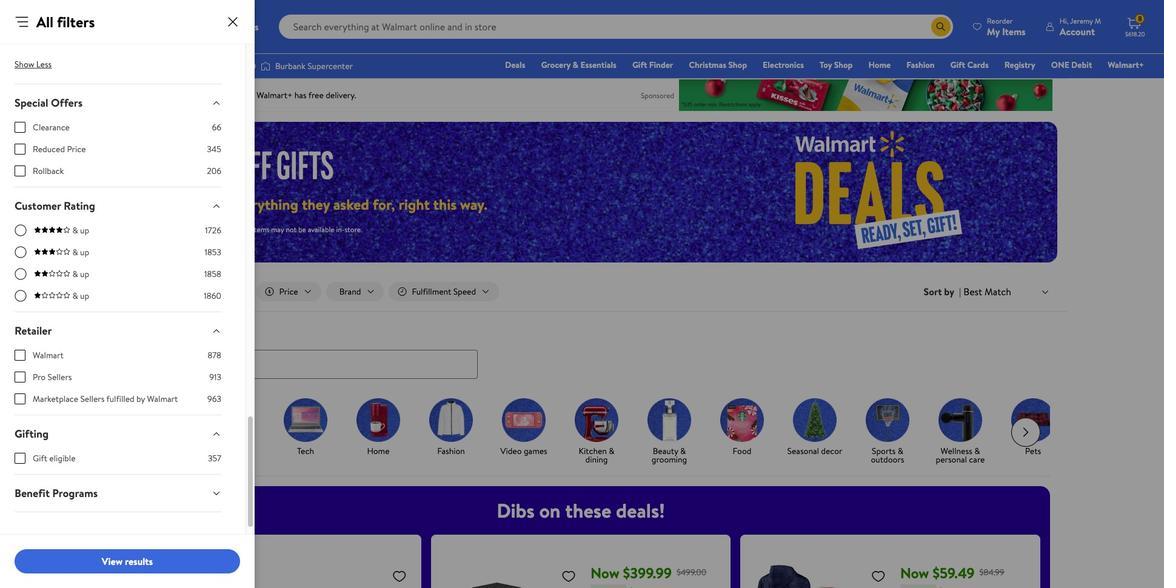 Task type: describe. For each thing, give the bounding box(es) containing it.
pro sellers
[[33, 371, 72, 383]]

& up for 1858
[[72, 268, 89, 280]]

for,
[[373, 194, 395, 215]]

shop for christmas shop
[[728, 59, 747, 71]]

electronics
[[763, 59, 804, 71]]

these
[[565, 497, 611, 524]]

personal
[[936, 453, 967, 465]]

0 vertical spatial home
[[869, 59, 891, 71]]

pro
[[33, 371, 46, 383]]

wellness & personal care link
[[929, 398, 992, 466]]

pets
[[1025, 445, 1041, 457]]

in-
[[336, 224, 345, 235]]

video games link
[[492, 398, 555, 458]]

store.
[[345, 224, 362, 235]]

toy
[[820, 59, 832, 71]]

customer
[[15, 198, 61, 213]]

next slide for chipmodulewithimages list image
[[1011, 418, 1041, 447]]

4 out of 5 stars and up, 1726 items radio
[[15, 224, 27, 236]]

wellness & personal care
[[936, 445, 985, 465]]

Search in deals search field
[[112, 350, 478, 379]]

grocery & essentials link
[[536, 58, 622, 72]]

deals link
[[500, 58, 531, 72]]

walmart+ link
[[1103, 58, 1150, 72]]

shop wellness and self-care. image
[[939, 398, 982, 442]]

963
[[207, 393, 221, 405]]

one
[[1051, 59, 1070, 71]]

gifting
[[15, 426, 49, 441]]

essentials
[[581, 59, 617, 71]]

view results button
[[15, 549, 240, 574]]

sports & outdoors link
[[856, 398, 919, 466]]

debit
[[1072, 59, 1092, 71]]

one debit link
[[1046, 58, 1098, 72]]

1 horizontal spatial walmart black friday deals for days image
[[711, 122, 1058, 263]]

seasonal decor link
[[783, 398, 847, 458]]

no
[[181, 224, 191, 235]]

reduced
[[33, 143, 65, 155]]

customer rating option group
[[15, 224, 221, 312]]

357
[[208, 452, 221, 465]]

1 out of 5 stars and up, 1860 items radio
[[15, 290, 27, 302]]

food link
[[711, 398, 774, 458]]

all filters dialog
[[0, 0, 255, 588]]

less
[[36, 58, 52, 70]]

in-store button
[[186, 282, 251, 301]]

close panel image
[[226, 15, 240, 29]]

& up for 1853
[[72, 246, 89, 258]]

0 horizontal spatial walmart black friday deals for days image
[[121, 149, 344, 179]]

shop video games. image
[[502, 398, 546, 442]]

gifting button
[[5, 415, 231, 452]]

sort by |
[[924, 285, 961, 298]]

tech link
[[274, 398, 337, 458]]

flash deals image
[[138, 398, 182, 442]]

outdoors
[[871, 453, 904, 465]]

|
[[959, 285, 961, 298]]

add to favorites list, men's fanatics branded heather navy new england patriots hook and ladder pullover hoodie image
[[871, 569, 886, 584]]

sponsored
[[641, 90, 674, 100]]

gift finder link
[[627, 58, 679, 72]]

in-store
[[209, 286, 238, 298]]

select
[[231, 224, 251, 235]]

sellers for pro
[[48, 371, 72, 383]]

0 horizontal spatial on
[[211, 194, 227, 215]]

benefit programs
[[15, 486, 98, 501]]

gift finder
[[632, 59, 673, 71]]

0 vertical spatial home link
[[863, 58, 896, 72]]

major
[[121, 194, 158, 215]]

walmart image
[[19, 17, 98, 36]]

show less button
[[5, 55, 61, 74]]

by inside retailer "group"
[[136, 393, 145, 405]]

shop food image
[[720, 398, 764, 442]]

gift for gift eligible
[[33, 452, 47, 465]]

view
[[102, 555, 123, 568]]

1 vertical spatial home
[[367, 445, 390, 457]]

shop beauty and grooming. image
[[648, 398, 691, 442]]

$499.00
[[677, 566, 707, 578]]

1858
[[204, 268, 221, 280]]

registry link
[[999, 58, 1041, 72]]

& inside wellness & personal care
[[975, 445, 980, 457]]

asked
[[333, 194, 369, 215]]

206
[[207, 165, 221, 177]]

add to favorites list, xbox series x video game console, black image
[[562, 569, 576, 584]]

shop pets. image
[[1011, 398, 1055, 442]]

913
[[209, 371, 221, 383]]

eligible
[[49, 452, 75, 465]]

all
[[36, 12, 53, 32]]

reduced price
[[33, 143, 86, 155]]

games
[[524, 445, 547, 457]]

rain
[[193, 224, 204, 235]]

by inside sort and filter section element
[[944, 285, 955, 298]]

kitchen & dining link
[[565, 398, 628, 466]]

assorted
[[99, 33, 132, 45]]

Walmart Site-Wide search field
[[279, 15, 953, 39]]

bronze button
[[35, 6, 60, 45]]

retailer
[[15, 323, 52, 338]]

dibs on these deals!
[[497, 497, 665, 524]]

1726
[[205, 224, 221, 236]]

care
[[969, 453, 985, 465]]

0 horizontal spatial home link
[[347, 398, 410, 458]]

grocery & essentials
[[541, 59, 617, 71]]

wellness
[[941, 445, 973, 457]]

special offers button
[[5, 84, 231, 121]]

way.
[[460, 194, 488, 215]]

878
[[208, 349, 221, 361]]



Task type: vqa. For each thing, say whether or not it's contained in the screenshot.
Information inside the Please be aware that the warranty terms on items offered for sale by third party Marketplace sellers may differ from those displayed in this section (if any). To confirm warranty terms on an item offered for sale by a third party Marketplace seller, please use the 'Contact seller' feature on the third party Marketplace seller's information page and request the item's warranty terms prior to purchase.
no



Task type: locate. For each thing, give the bounding box(es) containing it.
color group
[[15, 0, 221, 50]]

4 & up from the top
[[72, 290, 89, 302]]

show
[[15, 58, 34, 70]]

dining
[[586, 453, 608, 465]]

beauty & grooming
[[652, 445, 687, 465]]

view results
[[102, 555, 153, 568]]

shop kitchen and dining. image
[[575, 398, 619, 442]]

0 vertical spatial sellers
[[48, 371, 72, 383]]

while supplies last. no rain checks. select items may not be available in-store.
[[121, 224, 362, 235]]

sports & outdoors
[[871, 445, 904, 465]]

& up for 1726
[[72, 224, 89, 236]]

one debit
[[1051, 59, 1092, 71]]

0 vertical spatial fashion
[[907, 59, 935, 71]]

home image
[[357, 398, 400, 442]]

fashion link
[[901, 58, 940, 72], [420, 398, 483, 458]]

now for now $59.49
[[900, 562, 929, 583]]

sort and filter section element
[[97, 272, 1067, 311]]

sellers
[[48, 371, 72, 383], [80, 393, 105, 405]]

add to favorites list, skinceuticals clarifying clay deep pore cleansing masque for normal, oily, combination skin 60 ml / 2.4 fl. oz. image
[[392, 569, 407, 584]]

special
[[15, 95, 48, 110]]

1 horizontal spatial sellers
[[80, 393, 105, 405]]

seasonal decor
[[787, 445, 843, 457]]

1 horizontal spatial home link
[[863, 58, 896, 72]]

Search search field
[[279, 15, 953, 39]]

price
[[67, 143, 86, 155]]

by right fulfilled
[[136, 393, 145, 405]]

deals
[[505, 59, 525, 71]]

None checkbox
[[15, 122, 25, 133], [15, 144, 25, 155], [15, 350, 25, 361], [15, 453, 25, 464], [15, 122, 25, 133], [15, 144, 25, 155], [15, 350, 25, 361], [15, 453, 25, 464]]

& inside the sports & outdoors
[[898, 445, 904, 457]]

0 vertical spatial by
[[944, 285, 955, 298]]

now right add to favorites list, men's fanatics branded heather navy new england patriots hook and ladder pullover hoodie icon
[[900, 562, 929, 583]]

special offers group
[[15, 121, 221, 187]]

sellers for marketplace
[[80, 393, 105, 405]]

fashion left gift cards link
[[907, 59, 935, 71]]

they
[[302, 194, 330, 215]]

0 horizontal spatial walmart
[[33, 349, 64, 361]]

& up for 1860
[[72, 290, 89, 302]]

tech
[[297, 445, 314, 457]]

gift left finder
[[632, 59, 647, 71]]

not
[[286, 224, 297, 235]]

up for 1858
[[80, 268, 89, 280]]

clearance
[[33, 121, 70, 133]]

8
[[1138, 13, 1142, 24]]

1 horizontal spatial shop
[[834, 59, 853, 71]]

& inside grocery & essentials link
[[573, 59, 579, 71]]

grooming
[[652, 453, 687, 465]]

customer rating button
[[5, 187, 231, 224]]

store
[[219, 286, 238, 298]]

christmas
[[689, 59, 726, 71]]

gift eligible
[[33, 452, 75, 465]]

gift left cards
[[951, 59, 965, 71]]

1 horizontal spatial now
[[900, 562, 929, 583]]

3 up from the top
[[80, 268, 89, 280]]

all filters
[[36, 12, 95, 32]]

gift left eligible
[[33, 452, 47, 465]]

fashion
[[907, 59, 935, 71], [437, 445, 465, 457]]

registry
[[1005, 59, 1036, 71]]

gift cards
[[951, 59, 989, 71]]

1 vertical spatial home link
[[347, 398, 410, 458]]

1 horizontal spatial fashion
[[907, 59, 935, 71]]

2 shop from the left
[[834, 59, 853, 71]]

1 up from the top
[[80, 224, 89, 236]]

1 horizontal spatial on
[[539, 497, 561, 524]]

2 up from the top
[[80, 246, 89, 258]]

gift cards link
[[945, 58, 994, 72]]

items
[[252, 224, 270, 235]]

& inside beauty & grooming
[[680, 445, 686, 457]]

beauty & grooming link
[[638, 398, 701, 466]]

checks.
[[206, 224, 229, 235]]

shop sports and outdoors. image
[[866, 398, 910, 442]]

walmart right fulfilled
[[147, 393, 178, 405]]

on up checks. on the top of page
[[211, 194, 227, 215]]

$59.49
[[933, 562, 975, 583]]

special offers
[[15, 95, 83, 110]]

1 horizontal spatial fashion link
[[901, 58, 940, 72]]

gift inside all filters dialog
[[33, 452, 47, 465]]

3 & up from the top
[[72, 268, 89, 280]]

0 horizontal spatial shop
[[728, 59, 747, 71]]

retailer button
[[5, 312, 231, 349]]

shop holiday decor. image
[[793, 398, 837, 442]]

finder
[[649, 59, 673, 71]]

up for 1853
[[80, 246, 89, 258]]

0 horizontal spatial fashion link
[[420, 398, 483, 458]]

1 shop from the left
[[728, 59, 747, 71]]

benefit programs button
[[5, 475, 231, 512]]

bronze
[[35, 33, 60, 45]]

gift for gift finder
[[632, 59, 647, 71]]

be
[[298, 224, 306, 235]]

now right the add to favorites list, xbox series x video game console, black icon
[[591, 562, 620, 583]]

now
[[591, 562, 620, 583], [900, 562, 929, 583]]

1 vertical spatial fashion link
[[420, 398, 483, 458]]

by left |
[[944, 285, 955, 298]]

beauty
[[653, 445, 678, 457]]

&
[[573, 59, 579, 71], [72, 224, 78, 236], [72, 246, 78, 258], [72, 268, 78, 280], [72, 290, 78, 302], [609, 445, 615, 457], [680, 445, 686, 457], [898, 445, 904, 457], [975, 445, 980, 457]]

1 & up from the top
[[72, 224, 89, 236]]

1 vertical spatial sellers
[[80, 393, 105, 405]]

0 horizontal spatial fashion
[[437, 445, 465, 457]]

0 horizontal spatial sellers
[[48, 371, 72, 383]]

shop right toy
[[834, 59, 853, 71]]

marketplace sellers fulfilled by walmart
[[33, 393, 178, 405]]

0 horizontal spatial by
[[136, 393, 145, 405]]

right
[[399, 194, 430, 215]]

home right toy shop
[[869, 59, 891, 71]]

home link
[[863, 58, 896, 72], [347, 398, 410, 458]]

0 vertical spatial on
[[211, 194, 227, 215]]

66
[[212, 121, 221, 133]]

0 horizontal spatial now
[[591, 562, 620, 583]]

kitchen & dining
[[579, 445, 615, 465]]

on
[[211, 194, 227, 215], [539, 497, 561, 524]]

4 up from the top
[[80, 290, 89, 302]]

1860
[[204, 290, 221, 302]]

8 $618.20
[[1125, 13, 1145, 38]]

walmart up pro sellers
[[33, 349, 64, 361]]

sellers right the pro
[[48, 371, 72, 383]]

toy shop link
[[814, 58, 858, 72]]

home down home image
[[367, 445, 390, 457]]

programs
[[52, 486, 98, 501]]

shop for toy shop
[[834, 59, 853, 71]]

shop tech. image
[[284, 398, 327, 442]]

now for now $399.99
[[591, 562, 620, 583]]

2 horizontal spatial gift
[[951, 59, 965, 71]]

walmart black friday deals for days image
[[711, 122, 1058, 263], [121, 149, 344, 179]]

1 vertical spatial on
[[539, 497, 561, 524]]

$84.99
[[980, 566, 1005, 578]]

marketplace
[[33, 393, 78, 405]]

0 horizontal spatial gift
[[33, 452, 47, 465]]

1 vertical spatial by
[[136, 393, 145, 405]]

shop right christmas
[[728, 59, 747, 71]]

rollback
[[33, 165, 64, 177]]

1 vertical spatial walmart
[[147, 393, 178, 405]]

decor
[[821, 445, 843, 457]]

fulfilled
[[106, 393, 134, 405]]

supplies
[[141, 224, 166, 235]]

$618.20
[[1125, 30, 1145, 38]]

kitchen
[[579, 445, 607, 457]]

up
[[80, 224, 89, 236], [80, 246, 89, 258], [80, 268, 89, 280], [80, 290, 89, 302]]

this
[[433, 194, 457, 215]]

None search field
[[97, 326, 1067, 379]]

2 out of 5 stars and up, 1858 items radio
[[15, 268, 27, 280]]

0 vertical spatial fashion link
[[901, 58, 940, 72]]

benefit
[[15, 486, 50, 501]]

3 out of 5 stars and up, 1853 items radio
[[15, 246, 27, 258]]

1 horizontal spatial by
[[944, 285, 955, 298]]

0 horizontal spatial home
[[367, 445, 390, 457]]

1 now from the left
[[591, 562, 620, 583]]

customer rating
[[15, 198, 95, 213]]

1 horizontal spatial walmart
[[147, 393, 178, 405]]

1 vertical spatial fashion
[[437, 445, 465, 457]]

2 & up from the top
[[72, 246, 89, 258]]

$399.99
[[623, 562, 672, 583]]

food
[[733, 445, 752, 457]]

up for 1726
[[80, 224, 89, 236]]

shop fashion. image
[[429, 398, 473, 442]]

video games
[[500, 445, 547, 457]]

retailer group
[[15, 349, 221, 415]]

now $59.49 $84.99
[[900, 562, 1005, 583]]

may
[[271, 224, 284, 235]]

home
[[869, 59, 891, 71], [367, 445, 390, 457]]

last.
[[167, 224, 180, 235]]

None checkbox
[[15, 166, 25, 176], [15, 372, 25, 383], [15, 394, 25, 404], [15, 166, 25, 176], [15, 372, 25, 383], [15, 394, 25, 404]]

show less
[[15, 58, 52, 70]]

sellers left fulfilled
[[80, 393, 105, 405]]

& inside kitchen & dining
[[609, 445, 615, 457]]

major savings on everything they asked for, right this way.
[[121, 194, 488, 215]]

fashion down shop fashion. image
[[437, 445, 465, 457]]

2 now from the left
[[900, 562, 929, 583]]

group
[[131, 544, 412, 588]]

on right dibs
[[539, 497, 561, 524]]

shop toys. image
[[211, 398, 255, 442]]

0 vertical spatial walmart
[[33, 349, 64, 361]]

up for 1860
[[80, 290, 89, 302]]

gift for gift cards
[[951, 59, 965, 71]]

pets link
[[1002, 398, 1065, 458]]

filters
[[57, 12, 95, 32]]

1 horizontal spatial home
[[869, 59, 891, 71]]

1 horizontal spatial gift
[[632, 59, 647, 71]]

while
[[121, 224, 139, 235]]



